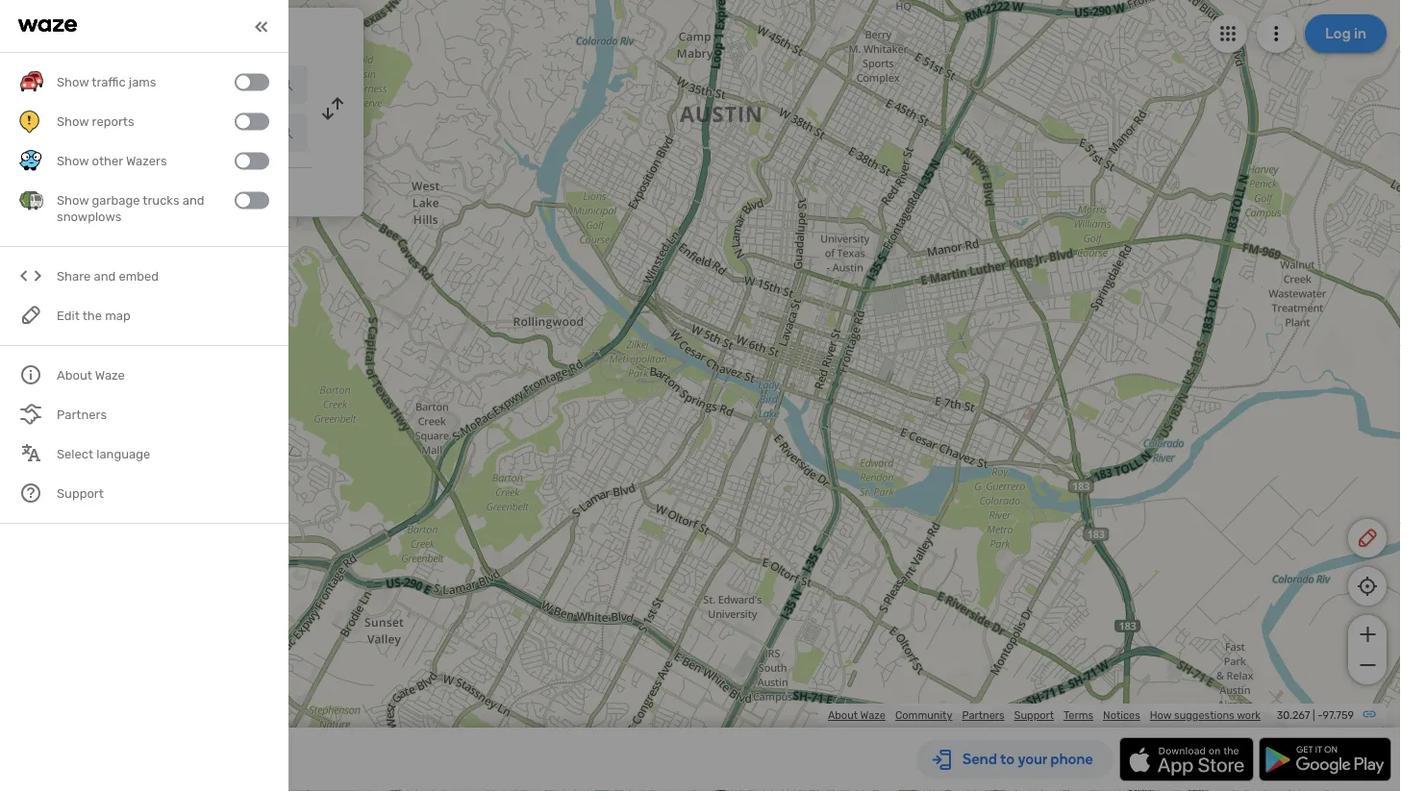Task type: vqa. For each thing, say whether or not it's contained in the screenshot.
community LINK
yes



Task type: locate. For each thing, give the bounding box(es) containing it.
zoom in image
[[1356, 623, 1380, 647]]

leave
[[60, 181, 97, 197]]

work
[[1237, 710, 1261, 723]]

zoom out image
[[1356, 654, 1380, 677]]

Choose destination text field
[[63, 114, 308, 152]]

terms
[[1064, 710, 1094, 723]]

share
[[57, 269, 91, 284]]

leave now
[[60, 181, 126, 197]]

support
[[1015, 710, 1054, 723]]

community link
[[896, 710, 953, 723]]

about waze link
[[828, 710, 886, 723]]

notices
[[1104, 710, 1141, 723]]

embed
[[119, 269, 159, 284]]

now
[[100, 181, 126, 197]]

pencil image
[[1357, 527, 1380, 550]]

waze
[[861, 710, 886, 723]]

notices link
[[1104, 710, 1141, 723]]

30.267
[[1277, 710, 1311, 723]]

how suggestions work link
[[1150, 710, 1261, 723]]



Task type: describe. For each thing, give the bounding box(es) containing it.
share and embed
[[57, 269, 159, 284]]

terms link
[[1064, 710, 1094, 723]]

directions
[[177, 23, 256, 44]]

current location image
[[27, 73, 50, 96]]

clock image
[[22, 178, 45, 201]]

support link
[[1015, 710, 1054, 723]]

how
[[1150, 710, 1172, 723]]

link image
[[1362, 707, 1378, 723]]

|
[[1313, 710, 1316, 723]]

97.759
[[1323, 710, 1355, 723]]

driving
[[115, 23, 173, 44]]

share and embed link
[[19, 257, 269, 296]]

partners
[[963, 710, 1005, 723]]

suggestions
[[1175, 710, 1235, 723]]

-
[[1318, 710, 1323, 723]]

and
[[94, 269, 116, 284]]

30.267 | -97.759
[[1277, 710, 1355, 723]]

driving directions
[[115, 23, 256, 44]]

code image
[[19, 264, 43, 289]]

Choose starting point text field
[[63, 65, 308, 104]]

about
[[828, 710, 858, 723]]

community
[[896, 710, 953, 723]]

location image
[[27, 121, 50, 144]]

about waze community partners support terms notices how suggestions work
[[828, 710, 1261, 723]]

partners link
[[963, 710, 1005, 723]]



